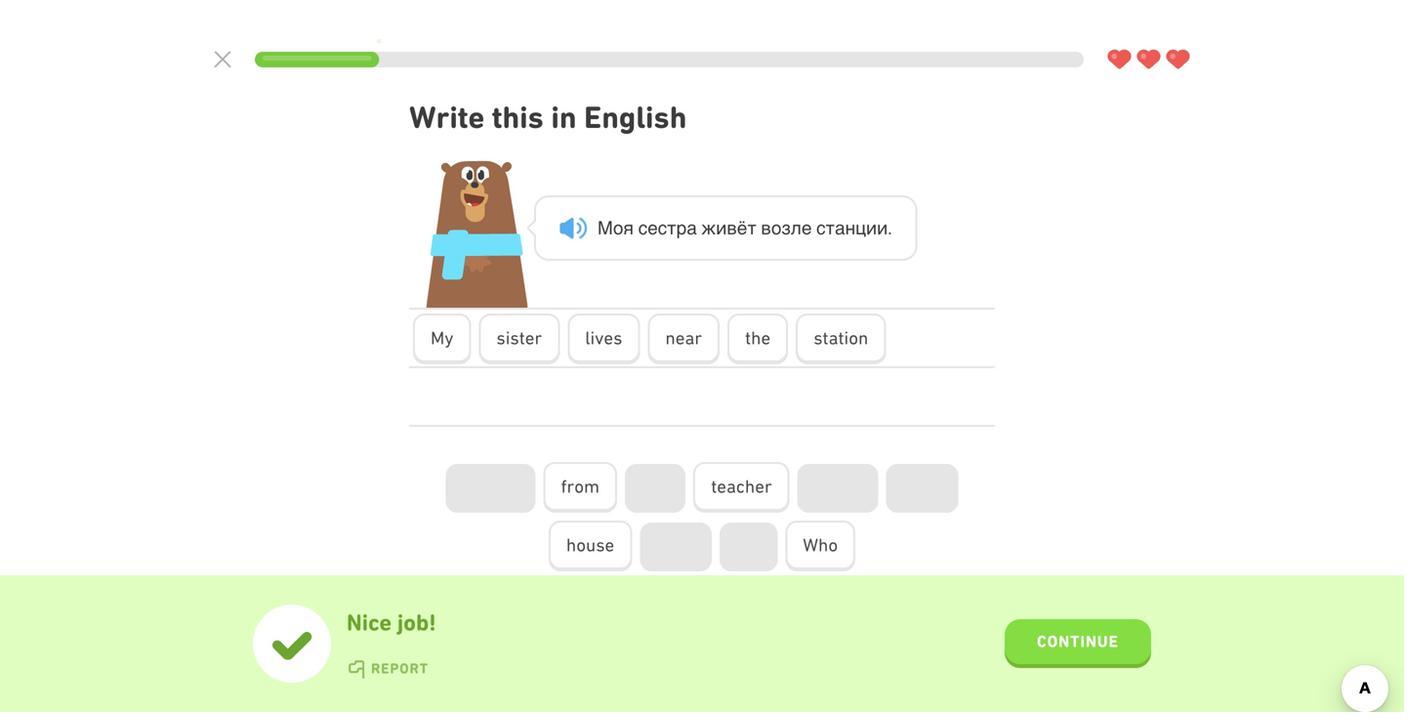 Task type: locate. For each thing, give the bounding box(es) containing it.
1 с from the left
[[638, 217, 648, 238]]

from button
[[543, 462, 617, 513]]

3 и from the left
[[877, 217, 888, 238]]

english
[[584, 99, 687, 135]]

3 т from the left
[[826, 217, 835, 238]]

о
[[613, 217, 624, 238], [771, 217, 782, 238]]

о left л
[[771, 217, 782, 238]]

а left ж
[[687, 217, 697, 238]]

1 horizontal spatial в
[[761, 217, 771, 238]]

а
[[687, 217, 697, 238], [835, 217, 845, 238]]

teacher
[[711, 476, 772, 497]]

2 horizontal spatial т
[[826, 217, 835, 238]]

1 о from the left
[[613, 217, 624, 238]]

my button
[[413, 314, 471, 364]]

1 е from the left
[[648, 217, 658, 238]]

м
[[598, 217, 613, 238]]

1 horizontal spatial с
[[658, 217, 667, 238]]

и left '.'
[[866, 217, 877, 238]]

с е с т р а
[[638, 217, 697, 238]]

1 horizontal spatial о
[[771, 217, 782, 238]]

1 horizontal spatial е
[[802, 217, 812, 238]]

л
[[791, 217, 802, 238]]

с left р
[[658, 217, 667, 238]]

2 в from the left
[[761, 217, 771, 238]]

2 horizontal spatial с
[[817, 217, 826, 238]]

т left з on the top
[[747, 217, 757, 238]]

write this in english
[[409, 99, 687, 135]]

0 horizontal spatial т
[[667, 217, 677, 238]]

т left ж
[[667, 217, 677, 238]]

е
[[648, 217, 658, 238], [802, 217, 812, 238]]

с right л
[[817, 217, 826, 238]]

0 horizontal spatial а
[[687, 217, 697, 238]]

0 horizontal spatial о
[[613, 217, 624, 238]]

2 е from the left
[[802, 217, 812, 238]]

е right з on the top
[[802, 217, 812, 238]]

в
[[727, 217, 737, 238], [761, 217, 771, 238]]

job!
[[397, 609, 436, 636]]

0 horizontal spatial с
[[638, 217, 648, 238]]

1 horizontal spatial а
[[835, 217, 845, 238]]

report
[[371, 660, 429, 677]]

.
[[888, 217, 892, 238]]

и left the ё
[[716, 217, 727, 238]]

2 а from the left
[[835, 217, 845, 238]]

е right "я"
[[648, 217, 658, 238]]

sister button
[[479, 314, 560, 364]]

progress bar
[[255, 52, 1084, 67]]

1 horizontal spatial т
[[747, 217, 757, 238]]

3 с from the left
[[817, 217, 826, 238]]

т left н
[[826, 217, 835, 238]]

station
[[814, 327, 869, 348]]

1 т from the left
[[667, 217, 677, 238]]

write
[[409, 99, 485, 135]]

this
[[492, 99, 544, 135]]

и right ц
[[877, 217, 888, 238]]

с right "я"
[[638, 217, 648, 238]]

1 и from the left
[[716, 217, 727, 238]]

с
[[638, 217, 648, 238], [658, 217, 667, 238], [817, 217, 826, 238]]

а left ц
[[835, 217, 845, 238]]

о left с е с т р а
[[613, 217, 624, 238]]

в right ж
[[727, 217, 737, 238]]

0 horizontal spatial е
[[648, 217, 658, 238]]

nice job!
[[347, 609, 436, 636]]

2 и from the left
[[866, 217, 877, 238]]

near
[[666, 327, 702, 348]]

0 horizontal spatial в
[[727, 217, 737, 238]]

и
[[716, 217, 727, 238], [866, 217, 877, 238], [877, 217, 888, 238]]

т
[[667, 217, 677, 238], [747, 217, 757, 238], [826, 217, 835, 238]]

в left з on the top
[[761, 217, 771, 238]]

р
[[677, 217, 687, 238]]

sister
[[497, 327, 542, 348]]

the button
[[728, 314, 788, 364]]

nice
[[347, 609, 392, 636]]

1 а from the left
[[687, 217, 697, 238]]



Task type: vqa. For each thing, say whether or not it's contained in the screenshot.
A
no



Task type: describe. For each thing, give the bounding box(es) containing it.
ж
[[702, 217, 716, 238]]

ц
[[856, 217, 866, 238]]

report button
[[347, 660, 429, 679]]

я
[[624, 217, 634, 238]]

м о я
[[598, 217, 634, 238]]

near button
[[648, 314, 720, 364]]

ж и в ё т в о з л е с т а н ц и и .
[[702, 217, 892, 238]]

who
[[803, 534, 838, 555]]

continue
[[1037, 632, 1119, 651]]

2 с from the left
[[658, 217, 667, 238]]

2 т from the left
[[747, 217, 757, 238]]

1 в from the left
[[727, 217, 737, 238]]

house button
[[549, 521, 632, 571]]

ё
[[737, 217, 747, 238]]

my
[[431, 327, 454, 348]]

who button
[[786, 521, 856, 571]]

з
[[782, 217, 791, 238]]

teacher button
[[694, 462, 790, 513]]

2 о from the left
[[771, 217, 782, 238]]

н
[[845, 217, 856, 238]]

station button
[[796, 314, 886, 364]]

in
[[551, 99, 577, 135]]

continue button
[[1005, 619, 1152, 668]]

the
[[745, 327, 771, 348]]

from
[[561, 476, 600, 497]]

house
[[566, 534, 615, 555]]

lives
[[585, 327, 623, 348]]

lives button
[[568, 314, 640, 364]]



